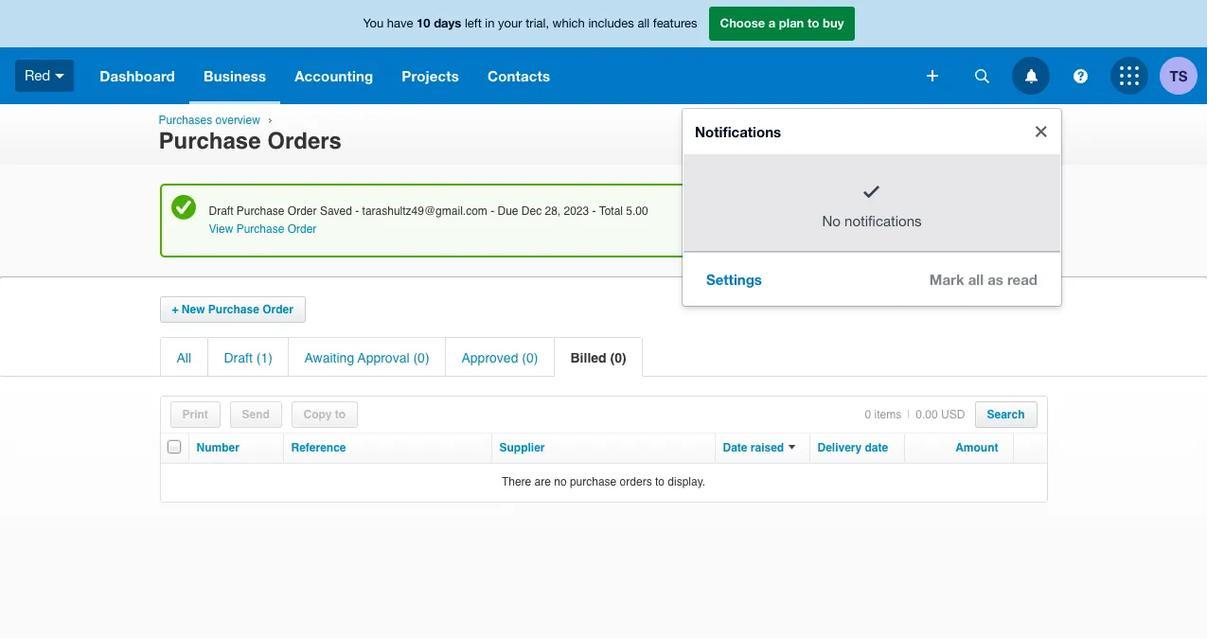 Task type: locate. For each thing, give the bounding box(es) containing it.
search button
[[987, 408, 1025, 421]]

to inside banner
[[808, 15, 820, 31]]

which
[[553, 16, 585, 31]]

supplier link
[[500, 441, 545, 454]]

features
[[653, 16, 698, 31]]

(0) right billed
[[610, 350, 627, 365]]

all
[[177, 350, 191, 365]]

1 vertical spatial to
[[335, 408, 346, 421]]

28,
[[545, 205, 561, 218]]

are
[[535, 475, 551, 489]]

due
[[498, 205, 519, 218]]

banner
[[0, 0, 1208, 305]]

order right view
[[288, 223, 317, 236]]

draft up view
[[209, 205, 233, 218]]

2 horizontal spatial to
[[808, 15, 820, 31]]

3 - from the left
[[592, 205, 596, 218]]

1 vertical spatial draft
[[224, 350, 253, 365]]

projects button
[[388, 47, 474, 104]]

approval
[[358, 350, 410, 365]]

(1)
[[256, 350, 273, 365]]

supplier
[[500, 441, 545, 454]]

0 horizontal spatial (0)
[[413, 350, 430, 365]]

all
[[638, 16, 650, 31], [969, 270, 984, 287]]

to right copy
[[335, 408, 346, 421]]

search
[[987, 408, 1025, 421]]

- right saved
[[355, 205, 359, 218]]

copy
[[304, 408, 332, 421]]

2 vertical spatial order
[[263, 303, 294, 316]]

as
[[988, 270, 1004, 287]]

2 vertical spatial to
[[655, 475, 665, 489]]

- left due
[[491, 205, 495, 218]]

3 (0) from the left
[[610, 350, 627, 365]]

copy to button
[[304, 408, 346, 421]]

-
[[355, 205, 359, 218], [491, 205, 495, 218], [592, 205, 596, 218]]

choose
[[720, 15, 766, 31]]

business
[[204, 67, 266, 84]]

draft for draft purchase order saved - tarashultz49@gmail.com - due dec 28, 2023 - total 5.00 view purchase order
[[209, 205, 233, 218]]

usd
[[942, 408, 966, 421]]

send
[[242, 408, 270, 421]]

(0) right approval
[[413, 350, 430, 365]]

purchases overview
[[159, 114, 260, 127]]

awaiting approval (0)
[[305, 350, 430, 365]]

mark all as read button
[[915, 260, 1053, 298]]

all inside button
[[969, 270, 984, 287]]

(0) for approved (0)
[[522, 350, 538, 365]]

ts button
[[1160, 47, 1208, 104]]

1 horizontal spatial to
[[655, 475, 665, 489]]

to left buy
[[808, 15, 820, 31]]

draft
[[209, 205, 233, 218], [224, 350, 253, 365]]

+ new purchase order button
[[172, 303, 294, 316]]

2 horizontal spatial (0)
[[610, 350, 627, 365]]

send button
[[242, 408, 270, 421]]

- left total
[[592, 205, 596, 218]]

print
[[182, 408, 208, 421]]

1 horizontal spatial (0)
[[522, 350, 538, 365]]

0 horizontal spatial -
[[355, 205, 359, 218]]

all left features
[[638, 16, 650, 31]]

amount
[[956, 441, 999, 454]]

buy
[[823, 15, 844, 31]]

there
[[502, 475, 532, 489]]

svg image
[[1121, 66, 1139, 85], [975, 69, 989, 83], [1025, 69, 1038, 83], [1074, 69, 1088, 83], [927, 70, 939, 81]]

mark
[[930, 270, 965, 287]]

group containing notifications
[[683, 109, 1062, 305]]

view
[[209, 223, 233, 236]]

no notifications
[[823, 213, 922, 229]]

0 vertical spatial to
[[808, 15, 820, 31]]

purchase
[[159, 128, 261, 155], [237, 205, 285, 218], [236, 223, 284, 236], [208, 303, 259, 316]]

your
[[498, 16, 522, 31]]

choose a plan to buy
[[720, 15, 844, 31]]

2 (0) from the left
[[522, 350, 538, 365]]

1 vertical spatial all
[[969, 270, 984, 287]]

draft left (1) at the bottom
[[224, 350, 253, 365]]

to
[[808, 15, 820, 31], [335, 408, 346, 421], [655, 475, 665, 489]]

order left saved
[[288, 205, 317, 218]]

date
[[723, 441, 748, 454]]

1 - from the left
[[355, 205, 359, 218]]

to right orders
[[655, 475, 665, 489]]

notifications
[[695, 123, 782, 140]]

draft inside draft purchase order saved - tarashultz49@gmail.com - due dec 28, 2023 - total 5.00 view purchase order
[[209, 205, 233, 218]]

(0) for billed (0)
[[610, 350, 627, 365]]

0 vertical spatial order
[[288, 205, 317, 218]]

trial,
[[526, 16, 549, 31]]

0 horizontal spatial all
[[638, 16, 650, 31]]

1 horizontal spatial -
[[491, 205, 495, 218]]

number link
[[197, 441, 239, 454]]

(0) right approved
[[522, 350, 538, 365]]

date raised link
[[723, 441, 784, 454]]

group
[[683, 109, 1062, 305]]

1 horizontal spatial all
[[969, 270, 984, 287]]

billed
[[571, 350, 607, 365]]

mark all as read
[[930, 270, 1038, 287]]

all button
[[177, 350, 191, 365]]

contacts
[[488, 67, 551, 84]]

0 vertical spatial all
[[638, 16, 650, 31]]

order up (1) at the bottom
[[263, 303, 294, 316]]

red button
[[0, 47, 85, 104]]

all left as
[[969, 270, 984, 287]]

red
[[25, 67, 50, 83]]

purchase up view purchase order link
[[237, 205, 285, 218]]

order
[[288, 205, 317, 218], [288, 223, 317, 236], [263, 303, 294, 316]]

1 (0) from the left
[[413, 350, 430, 365]]

approved (0)
[[462, 350, 538, 365]]

dashboard
[[100, 67, 175, 84]]

2 horizontal spatial -
[[592, 205, 596, 218]]

billed (0)
[[571, 350, 627, 365]]

0 vertical spatial draft
[[209, 205, 233, 218]]



Task type: vqa. For each thing, say whether or not it's contained in the screenshot.
left
yes



Task type: describe. For each thing, give the bounding box(es) containing it.
|
[[908, 408, 911, 421]]

delivery
[[818, 441, 862, 454]]

settings
[[707, 270, 762, 287]]

2 - from the left
[[491, 205, 495, 218]]

1 vertical spatial order
[[288, 223, 317, 236]]

view purchase order link
[[209, 223, 317, 236]]

draft (1)
[[224, 350, 273, 365]]

purchase orders
[[159, 128, 342, 155]]

display.
[[668, 475, 706, 489]]

all inside you have 10 days left in your trial, which includes all features
[[638, 16, 650, 31]]

date
[[865, 441, 889, 454]]

accounting
[[295, 67, 373, 84]]

delivery date link
[[818, 441, 889, 454]]

dashboard link
[[85, 47, 189, 104]]

print button
[[182, 408, 208, 421]]

10
[[417, 15, 431, 31]]

purchase
[[570, 475, 617, 489]]

draft purchase order saved - tarashultz49@gmail.com - due dec 28, 2023 - total 5.00 view purchase order
[[209, 205, 649, 236]]

no
[[554, 475, 567, 489]]

purchases overview link
[[159, 114, 260, 127]]

reference
[[291, 441, 346, 454]]

approved
[[462, 350, 519, 365]]

plan
[[779, 15, 804, 31]]

draft (1) button
[[224, 350, 273, 365]]

draft for draft (1)
[[224, 350, 253, 365]]

purchase right view
[[236, 223, 284, 236]]

includes
[[589, 16, 634, 31]]

ts
[[1170, 67, 1188, 84]]

date raised
[[723, 441, 784, 454]]

tarashultz49@gmail.com
[[362, 205, 488, 218]]

total
[[599, 205, 623, 218]]

delivery date
[[818, 441, 889, 454]]

orders
[[267, 128, 342, 155]]

there are no purchase orders to display.
[[502, 475, 706, 489]]

+
[[172, 303, 179, 316]]

purchase down purchases overview link
[[159, 128, 261, 155]]

read
[[1008, 270, 1038, 287]]

billed (0) button
[[571, 350, 627, 365]]

0
[[865, 408, 872, 421]]

new
[[182, 303, 205, 316]]

banner containing ts
[[0, 0, 1208, 305]]

orders
[[620, 475, 652, 489]]

purchases
[[159, 114, 212, 127]]

days
[[434, 15, 462, 31]]

purchase right new
[[208, 303, 259, 316]]

items
[[875, 408, 902, 421]]

0 horizontal spatial to
[[335, 408, 346, 421]]

saved
[[320, 205, 352, 218]]

5.00
[[626, 205, 649, 218]]

approved (0) button
[[462, 350, 538, 365]]

svg image
[[55, 74, 65, 78]]

awaiting
[[305, 350, 354, 365]]

+ new purchase order
[[172, 303, 294, 316]]

a
[[769, 15, 776, 31]]

accounting button
[[281, 47, 388, 104]]

you have 10 days left in your trial, which includes all features
[[363, 15, 698, 31]]

number
[[197, 441, 239, 454]]

no
[[823, 213, 841, 229]]

dec
[[522, 205, 542, 218]]

0 items | 0.00 usd
[[865, 408, 966, 421]]

amount link
[[956, 441, 999, 454]]

2023
[[564, 205, 589, 218]]

have
[[387, 16, 413, 31]]

contacts button
[[474, 47, 565, 104]]

in
[[485, 16, 495, 31]]

group inside banner
[[683, 109, 1062, 305]]

business button
[[189, 47, 281, 104]]

copy to
[[304, 408, 346, 421]]

0.00
[[916, 408, 938, 421]]

awaiting approval (0) button
[[305, 350, 430, 365]]

notifications
[[845, 213, 922, 229]]

raised
[[751, 441, 784, 454]]



